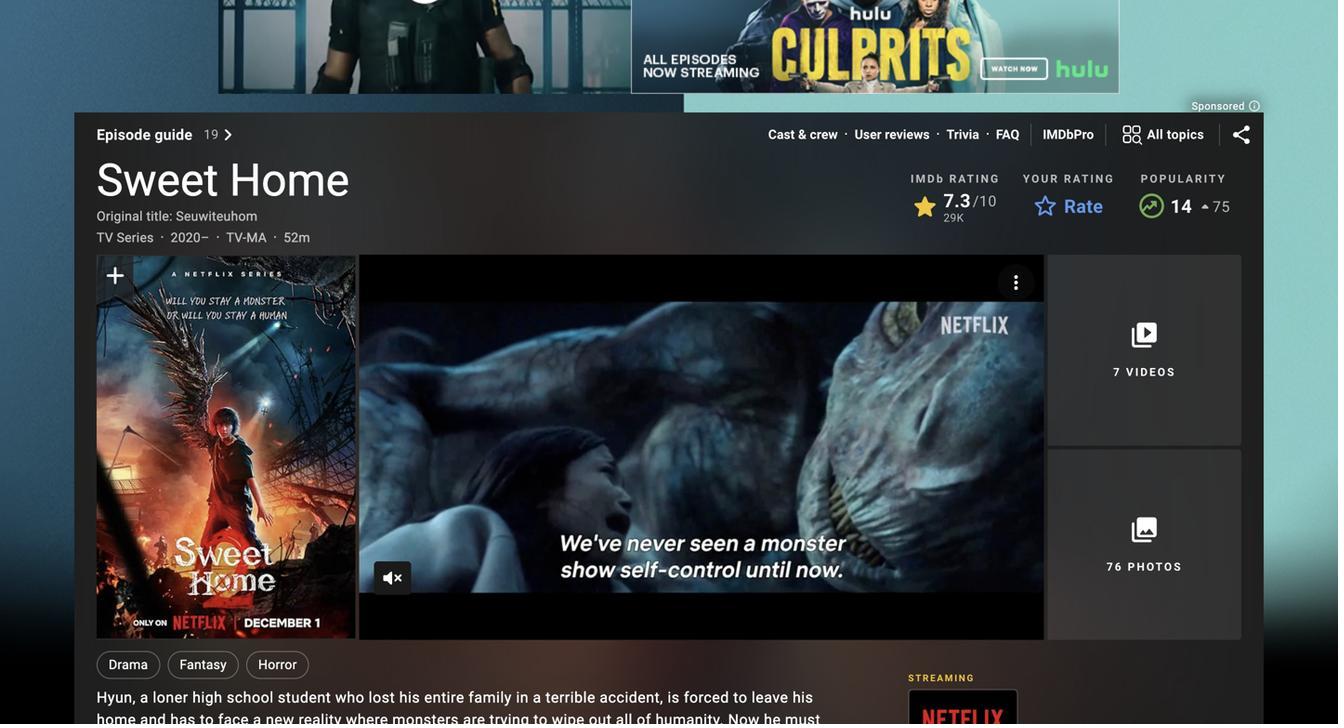 Task type: locate. For each thing, give the bounding box(es) containing it.
in
[[516, 689, 529, 707]]

rating for your rating
[[1064, 172, 1115, 185]]

to left wipe
[[534, 711, 548, 724]]

high
[[192, 689, 223, 707]]

cast & crew
[[769, 127, 838, 142]]

1 horizontal spatial to
[[534, 711, 548, 724]]

rating up rate
[[1064, 172, 1115, 185]]

sweet
[[97, 154, 219, 206]]

2020– button
[[171, 229, 210, 247]]

0 horizontal spatial rating
[[950, 172, 1000, 185]]

of
[[637, 711, 652, 724]]

fantasy
[[180, 657, 227, 673]]

wipe
[[552, 711, 585, 724]]

0 horizontal spatial to
[[200, 711, 214, 724]]

share on social media image
[[1231, 124, 1253, 146]]

to up now
[[734, 689, 748, 707]]

to down high
[[200, 711, 214, 724]]

seuwiteuhom
[[176, 209, 258, 224]]

streaming
[[908, 673, 975, 684]]

0 horizontal spatial his
[[399, 689, 420, 707]]

face
[[218, 711, 249, 724]]

topics
[[1167, 127, 1205, 142]]

cast
[[769, 127, 795, 142]]

who
[[335, 689, 365, 707]]

are
[[463, 711, 485, 724]]

ma
[[247, 230, 267, 245]]

video player application
[[359, 255, 1044, 640]]

sweet home (2020) image
[[97, 256, 355, 639]]

his right leave
[[793, 689, 814, 707]]

all
[[616, 711, 633, 724]]

has
[[170, 711, 196, 724]]

categories image
[[1121, 124, 1144, 146]]

episode
[[97, 126, 151, 144]]

76
[[1107, 560, 1123, 574]]

humanity.
[[656, 711, 724, 724]]

group
[[359, 255, 1044, 640], [97, 255, 355, 640], [908, 689, 1018, 724]]

his up monsters
[[399, 689, 420, 707]]

series
[[117, 230, 154, 245]]

imdbpro
[[1043, 127, 1094, 142]]

forced
[[684, 689, 729, 707]]

rating
[[950, 172, 1000, 185], [1064, 172, 1115, 185]]

drama
[[109, 657, 148, 673]]

76 photos
[[1107, 560, 1183, 574]]

1 horizontal spatial rating
[[1064, 172, 1115, 185]]

19
[[204, 127, 219, 142]]

school
[[227, 689, 274, 707]]

his
[[399, 689, 420, 707], [793, 689, 814, 707]]

videos
[[1126, 366, 1176, 379]]

photos
[[1128, 560, 1183, 574]]

1 his from the left
[[399, 689, 420, 707]]

video autoplay preference image
[[1005, 271, 1028, 294]]

popularity
[[1141, 172, 1227, 185]]

watch on netflix image
[[909, 690, 1018, 724]]

a right in
[[533, 689, 542, 707]]

a down school
[[253, 711, 262, 724]]

rating up /
[[950, 172, 1000, 185]]

a up the and
[[140, 689, 149, 707]]

tv-ma button
[[226, 229, 267, 247]]

75
[[1213, 198, 1231, 216]]

7
[[1114, 366, 1122, 379]]

chevron right inline image
[[222, 129, 234, 140]]

your rating
[[1023, 172, 1115, 185]]

all topics
[[1147, 127, 1205, 142]]

2 rating from the left
[[1064, 172, 1115, 185]]

to
[[734, 689, 748, 707], [200, 711, 214, 724], [534, 711, 548, 724]]

a
[[140, 689, 149, 707], [533, 689, 542, 707], [253, 711, 262, 724]]

7.3
[[944, 190, 971, 212]]

home
[[230, 154, 350, 206]]

7.3 / 10 29k
[[944, 190, 997, 224]]

14
[[1171, 196, 1193, 218]]

2020–
[[171, 230, 210, 245]]

rate button
[[1024, 190, 1115, 224]]

all
[[1147, 127, 1164, 142]]

faq button
[[996, 125, 1020, 144]]

1 rating from the left
[[950, 172, 1000, 185]]

sponsored
[[1192, 100, 1248, 112]]

guide
[[155, 126, 193, 144]]

watch official trailer - season 2 element
[[359, 255, 1044, 640]]

user
[[855, 127, 882, 142]]

monsters
[[393, 711, 459, 724]]

new
[[266, 711, 295, 724]]

1 horizontal spatial his
[[793, 689, 814, 707]]

rating for imdb rating
[[950, 172, 1000, 185]]

hyun, a loner high school student who lost his entire family in a terrible accident, is forced to leave his home and has to face a new reality where monsters are trying to wipe out all of humanity. now he mus
[[97, 689, 845, 724]]

original
[[97, 209, 143, 224]]



Task type: vqa. For each thing, say whether or not it's contained in the screenshot.
the godfather coda: the death of michael corleone image at the bottom of page
no



Task type: describe. For each thing, give the bounding box(es) containing it.
entire
[[424, 689, 465, 707]]

7 videos button
[[1048, 255, 1242, 446]]

0 horizontal spatial a
[[140, 689, 149, 707]]

hyun, a loner high school student who lost his entire family in a terrible accident, is forced to leave his home and has to face a new reality where monsters are trying to wipe out all of humanity. now he must fight against all odds to try and race against the clock to save what is left of the human race before it's too late. image
[[359, 255, 1044, 640]]

2 his from the left
[[793, 689, 814, 707]]

29k
[[944, 211, 964, 224]]

leave
[[752, 689, 789, 707]]

/
[[973, 192, 980, 210]]

trying
[[490, 711, 530, 724]]

your
[[1023, 172, 1060, 185]]

tv-ma
[[226, 230, 267, 245]]

student
[[278, 689, 331, 707]]

is
[[668, 689, 680, 707]]

user reviews button
[[855, 125, 930, 144]]

accident,
[[600, 689, 664, 707]]

lost
[[369, 689, 395, 707]]

trivia
[[947, 127, 980, 142]]

now
[[728, 711, 760, 724]]

7 videos
[[1114, 366, 1176, 379]]

tv
[[97, 230, 113, 245]]

tv series
[[97, 230, 154, 245]]

all topics button
[[1106, 120, 1220, 150]]

out
[[589, 711, 612, 724]]

trivia button
[[947, 125, 980, 144]]

volume off image
[[381, 567, 404, 589]]

cast & crew button
[[769, 125, 838, 144]]

and
[[140, 711, 166, 724]]

reviews
[[885, 127, 930, 142]]

terrible
[[546, 689, 596, 707]]

52m
[[284, 230, 310, 245]]

2 horizontal spatial a
[[533, 689, 542, 707]]

drama button
[[97, 651, 160, 679]]

fantasy button
[[168, 651, 239, 679]]

where
[[346, 711, 388, 724]]

rate
[[1064, 196, 1104, 218]]

sweet home original title: seuwiteuhom
[[97, 154, 350, 224]]

2 horizontal spatial to
[[734, 689, 748, 707]]

horror button
[[246, 651, 309, 679]]

family
[[469, 689, 512, 707]]

reality
[[299, 711, 342, 724]]

episode guide
[[97, 126, 193, 144]]

hyun,
[[97, 689, 136, 707]]

loner
[[153, 689, 188, 707]]

tv-
[[226, 230, 247, 245]]

home
[[97, 711, 136, 724]]

faq
[[996, 127, 1020, 142]]

title:
[[146, 209, 173, 224]]

arrow drop up image
[[1194, 196, 1217, 218]]

76 photos button
[[1048, 449, 1242, 640]]

1 horizontal spatial a
[[253, 711, 262, 724]]

&
[[798, 127, 807, 142]]

imdbpro button
[[1043, 125, 1094, 144]]

10
[[980, 192, 997, 210]]

imdb rating
[[911, 172, 1000, 185]]

horror
[[258, 657, 297, 673]]

he
[[764, 711, 781, 724]]

crew
[[810, 127, 838, 142]]

imdb
[[911, 172, 945, 185]]

user reviews
[[855, 127, 930, 142]]



